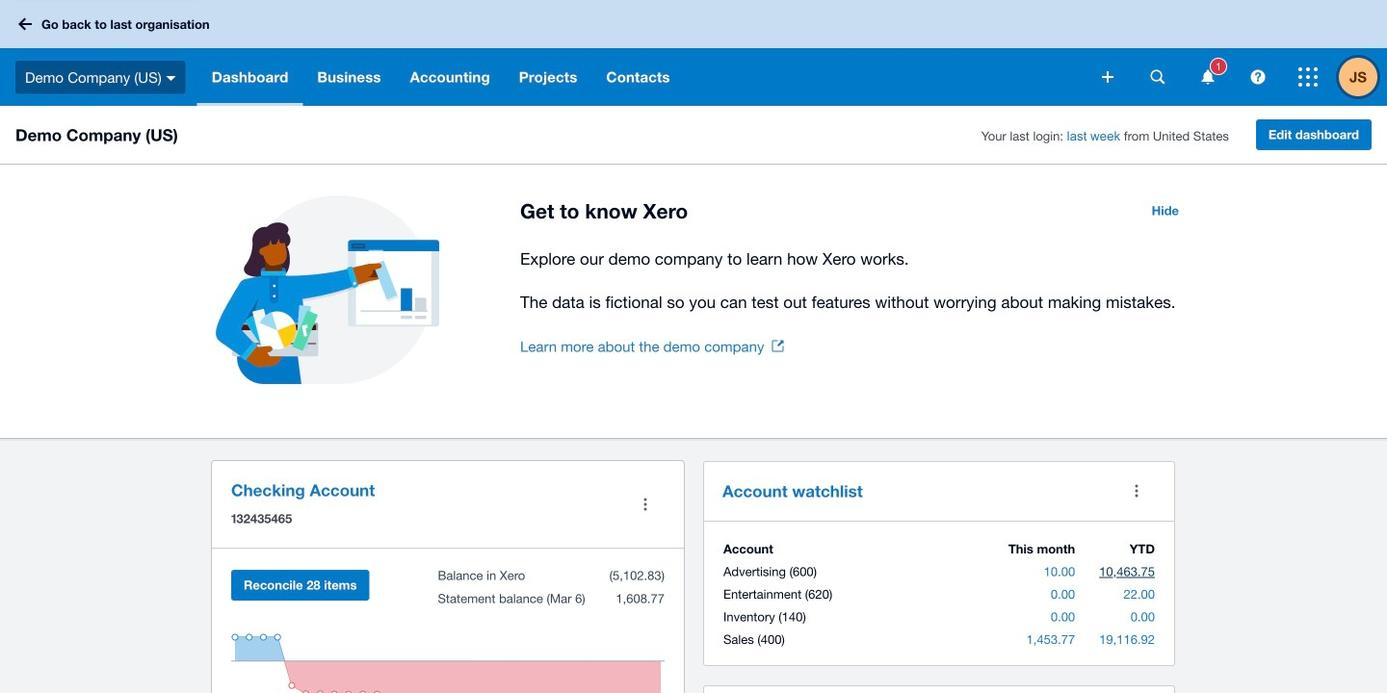 Task type: vqa. For each thing, say whether or not it's contained in the screenshot.
rightmost "a"
no



Task type: describe. For each thing, give the bounding box(es) containing it.
2 horizontal spatial svg image
[[1299, 67, 1318, 87]]

intro banner body element
[[520, 246, 1191, 316]]

manage menu toggle image
[[626, 486, 665, 524]]



Task type: locate. For each thing, give the bounding box(es) containing it.
1 horizontal spatial svg image
[[1251, 70, 1266, 84]]

banner
[[0, 0, 1387, 106]]

svg image
[[18, 18, 32, 30], [1151, 70, 1165, 84], [1202, 70, 1215, 84], [1102, 71, 1114, 83]]

svg image
[[1299, 67, 1318, 87], [1251, 70, 1266, 84], [166, 76, 176, 81]]

0 horizontal spatial svg image
[[166, 76, 176, 81]]



